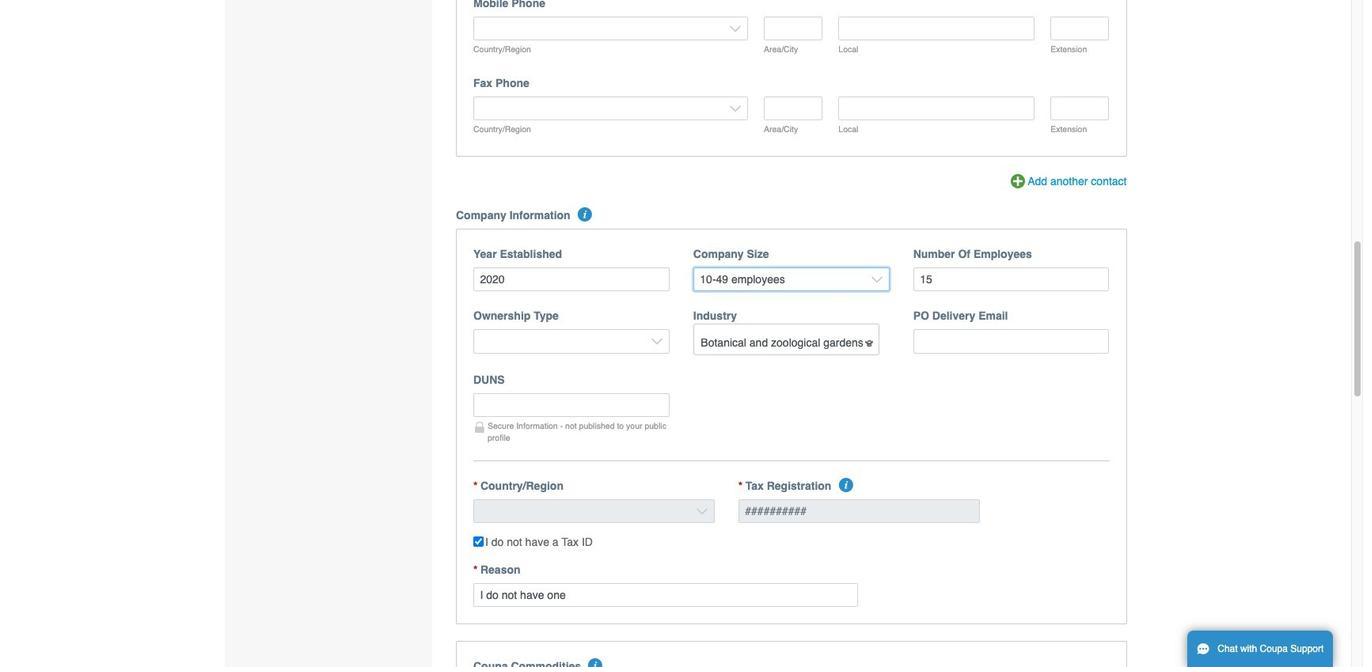 Task type: describe. For each thing, give the bounding box(es) containing it.
Select an Option text field
[[695, 331, 878, 355]]

Provide a reason for not having a Tax ID text field
[[474, 583, 858, 608]]

1 vertical spatial additional information image
[[839, 478, 854, 492]]



Task type: locate. For each thing, give the bounding box(es) containing it.
None checkbox
[[474, 537, 484, 547]]

2 vertical spatial additional information image
[[589, 659, 603, 668]]

0 vertical spatial additional information image
[[578, 207, 592, 222]]

None text field
[[1051, 17, 1110, 41], [1051, 97, 1110, 121], [474, 268, 670, 292], [474, 393, 670, 418], [1051, 17, 1110, 41], [1051, 97, 1110, 121], [474, 268, 670, 292], [474, 393, 670, 418]]

additional information image
[[578, 207, 592, 222], [839, 478, 854, 492], [589, 659, 603, 668]]

None text field
[[764, 17, 823, 41], [839, 17, 1035, 41], [764, 97, 823, 121], [839, 97, 1035, 121], [914, 268, 1110, 292], [914, 330, 1110, 354], [764, 17, 823, 41], [839, 17, 1035, 41], [764, 97, 823, 121], [839, 97, 1035, 121], [914, 268, 1110, 292], [914, 330, 1110, 354]]

########## text field
[[739, 500, 980, 524]]



Task type: vqa. For each thing, say whether or not it's contained in the screenshot.
########## text field
yes



